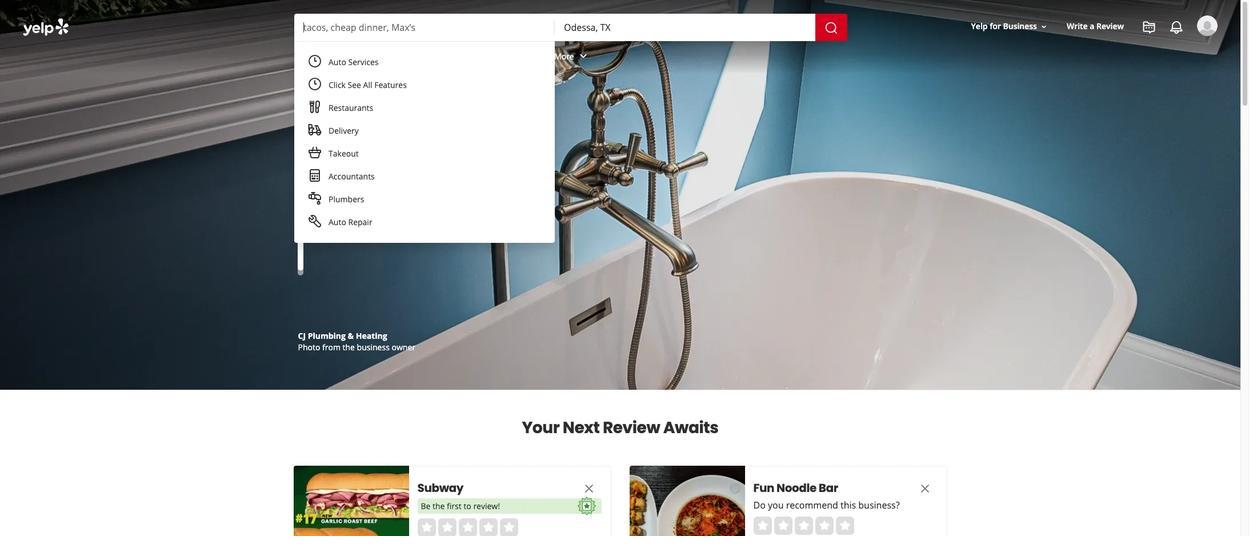 Task type: describe. For each thing, give the bounding box(es) containing it.
rating element for subway
[[418, 518, 518, 536]]

fun noodle bar
[[754, 480, 839, 496]]

dreams
[[321, 144, 430, 182]]

review!
[[474, 501, 500, 512]]

24 accountants v2 image
[[308, 169, 322, 183]]

fun noodle bar link
[[754, 480, 897, 496]]

24 delivery v2 image
[[308, 123, 322, 137]]

user actions element
[[962, 14, 1234, 85]]

this
[[841, 499, 856, 512]]

repair
[[348, 217, 372, 228]]

none field the near
[[564, 21, 807, 34]]

(no rating) image for fun noodle bar
[[754, 517, 854, 535]]

plumbers for 24 plumbers v2 icon
[[329, 194, 364, 205]]

click see all features link
[[301, 74, 548, 97]]

do you recommend this business?
[[754, 499, 900, 512]]

review for next
[[603, 417, 660, 439]]

fix your pipe dreams
[[321, 112, 496, 182]]

16 chevron down v2 image
[[1040, 22, 1049, 31]]

24 chevron down v2 image
[[577, 49, 590, 63]]

click
[[329, 79, 346, 90]]

photo of subway image
[[294, 466, 409, 536]]

1 vertical spatial restaurants link
[[301, 97, 548, 119]]

bar
[[819, 480, 839, 496]]

write
[[1067, 21, 1088, 32]]

photo
[[298, 342, 320, 353]]

the inside cj plumbing & heating photo from the business owner
[[343, 342, 355, 353]]

auto services
[[329, 57, 379, 67]]

0 vertical spatial restaurants link
[[293, 41, 372, 74]]

explore banner section banner
[[0, 0, 1241, 390]]

  text field inside explore banner section banner
[[304, 21, 546, 34]]

firstreview image
[[575, 495, 598, 518]]

awaits
[[664, 417, 719, 439]]

24 clock v2 image for click
[[308, 77, 322, 91]]

24 food v2 image
[[308, 100, 322, 114]]

be
[[421, 501, 431, 512]]

yelp for business
[[972, 21, 1037, 32]]

business?
[[859, 499, 900, 512]]

see
[[348, 79, 361, 90]]

(no rating) image for subway
[[418, 518, 518, 536]]

24 auto repair v2 image
[[308, 215, 322, 228]]

yelp for business button
[[967, 16, 1053, 37]]

cj plumbing & heating photo from the business owner
[[298, 330, 416, 353]]

projects image
[[1143, 21, 1156, 34]]

notifications image
[[1170, 21, 1184, 34]]

&
[[348, 330, 354, 341]]

owner
[[392, 342, 416, 353]]

auto services link
[[301, 51, 548, 74]]

yelp
[[972, 21, 988, 32]]

you
[[768, 499, 784, 512]]

from
[[322, 342, 341, 353]]

Find text field
[[304, 21, 546, 34]]

24 search v2 image
[[339, 200, 353, 214]]

accountants link
[[301, 165, 548, 188]]

delivery link
[[301, 119, 548, 142]]

your next review awaits
[[522, 417, 719, 439]]

takeout link
[[301, 142, 548, 165]]

24 shopping v2 image
[[308, 146, 322, 160]]

subway
[[418, 480, 464, 496]]

more link
[[545, 41, 599, 74]]

write a review link
[[1063, 16, 1129, 37]]

24 clock v2 image for auto
[[308, 55, 322, 68]]

auto repair
[[329, 217, 372, 228]]

auto repair link
[[301, 211, 548, 234]]

fix
[[321, 112, 360, 150]]



Task type: vqa. For each thing, say whether or not it's contained in the screenshot.
Your
yes



Task type: locate. For each thing, give the bounding box(es) containing it.
dismiss card image
[[918, 482, 932, 495]]

auto left 24 chevron down v2 image
[[329, 57, 346, 67]]

do
[[754, 499, 766, 512]]

1 horizontal spatial (no rating) image
[[754, 517, 854, 535]]

click see all features
[[329, 79, 407, 90]]

0 horizontal spatial (no rating) image
[[418, 518, 518, 536]]

accountants
[[329, 171, 375, 182]]

cj
[[298, 330, 306, 341]]

plumbers for 24 search v2 icon
[[358, 200, 400, 213]]

0 vertical spatial 24 clock v2 image
[[308, 55, 322, 68]]

0 horizontal spatial review
[[603, 417, 660, 439]]

review right the next
[[603, 417, 660, 439]]

plumbing
[[308, 330, 346, 341]]

select slide image
[[298, 111, 303, 162]]

business
[[1003, 21, 1037, 32]]

None radio
[[815, 517, 834, 535], [418, 518, 436, 536], [438, 518, 456, 536], [459, 518, 477, 536], [500, 518, 518, 536], [815, 517, 834, 535], [418, 518, 436, 536], [438, 518, 456, 536], [459, 518, 477, 536], [500, 518, 518, 536]]

noodle
[[777, 480, 817, 496]]

24 clock v2 image inside click see all features link
[[308, 77, 322, 91]]

a
[[1090, 21, 1095, 32]]

be the first to review!
[[421, 501, 500, 512]]

first
[[447, 501, 462, 512]]

write a review
[[1067, 21, 1124, 32]]

heating
[[356, 330, 387, 341]]

search image
[[825, 21, 839, 35]]

1 24 clock v2 image from the top
[[308, 55, 322, 68]]

rating element down to
[[418, 518, 518, 536]]

Near text field
[[564, 21, 807, 34]]

recommend
[[786, 499, 838, 512]]

24 clock v2 image left 'click'
[[308, 77, 322, 91]]

fun
[[754, 480, 775, 496]]

your
[[522, 417, 560, 439]]

plumbers up auto repair on the left
[[329, 194, 364, 205]]

review for a
[[1097, 21, 1124, 32]]

services
[[348, 57, 379, 67]]

None field
[[304, 21, 546, 34], [564, 21, 807, 34], [304, 21, 546, 34]]

0 vertical spatial auto
[[329, 57, 346, 67]]

restaurants link down features
[[301, 97, 548, 119]]

1 vertical spatial auto
[[329, 217, 346, 228]]

plumbers link down the takeout link
[[301, 188, 548, 211]]

None radio
[[754, 517, 772, 535], [774, 517, 793, 535], [795, 517, 813, 535], [836, 517, 854, 535], [479, 518, 498, 536], [754, 517, 772, 535], [774, 517, 793, 535], [795, 517, 813, 535], [836, 517, 854, 535], [479, 518, 498, 536]]

1 horizontal spatial rating element
[[754, 517, 854, 535]]

24 clock v2 image inside auto services link
[[308, 55, 322, 68]]

auto for auto repair
[[329, 217, 346, 228]]

the down &
[[343, 342, 355, 353]]

restaurants
[[302, 51, 347, 62], [329, 102, 373, 113]]

restaurants down see
[[329, 102, 373, 113]]

review
[[1097, 21, 1124, 32], [603, 417, 660, 439]]

restaurants inside business categories element
[[302, 51, 347, 62]]

all
[[363, 79, 372, 90]]

restaurants link
[[293, 41, 372, 74], [301, 97, 548, 119]]

business
[[357, 342, 390, 353]]

next
[[563, 417, 600, 439]]

(no rating) image down recommend
[[754, 517, 854, 535]]

0 horizontal spatial the
[[343, 342, 355, 353]]

1 vertical spatial the
[[433, 501, 445, 512]]

24 clock v2 image left the auto services
[[308, 55, 322, 68]]

dismiss card image
[[582, 482, 596, 495]]

1 vertical spatial restaurants
[[329, 102, 373, 113]]

1 vertical spatial 24 clock v2 image
[[308, 77, 322, 91]]

the right be
[[433, 501, 445, 512]]

0 horizontal spatial rating element
[[418, 518, 518, 536]]

delivery
[[329, 125, 359, 136]]

1 auto from the top
[[329, 57, 346, 67]]

24 plumbers v2 image
[[308, 192, 322, 205]]

1 vertical spatial review
[[603, 417, 660, 439]]

plumbers link
[[301, 188, 548, 211], [321, 193, 418, 221]]

24 chevron down v2 image
[[349, 49, 363, 63]]

review inside user actions element
[[1097, 21, 1124, 32]]

auto inside 'link'
[[329, 217, 346, 228]]

restaurants link up 'click'
[[293, 41, 372, 74]]

subway link
[[418, 480, 560, 496]]

business categories element
[[293, 41, 1218, 74]]

plumbers
[[329, 194, 364, 205], [358, 200, 400, 213]]

(no rating) image
[[754, 517, 854, 535], [418, 518, 518, 536]]

0 vertical spatial review
[[1097, 21, 1124, 32]]

2 auto from the top
[[329, 217, 346, 228]]

rating element down recommend
[[754, 517, 854, 535]]

brad k. image
[[1198, 15, 1218, 36]]

auto down 24 search v2 icon
[[329, 217, 346, 228]]

cj plumbing & heating link
[[298, 330, 387, 341]]

1 horizontal spatial the
[[433, 501, 445, 512]]

(no rating) image down to
[[418, 518, 518, 536]]

  text field
[[304, 21, 546, 34]]

auto for auto services
[[329, 57, 346, 67]]

0 vertical spatial restaurants
[[302, 51, 347, 62]]

photo of fun noodle bar image
[[630, 466, 745, 536]]

24 clock v2 image
[[308, 55, 322, 68], [308, 77, 322, 91]]

more
[[555, 51, 574, 62]]

restaurants left 24 chevron down v2 image
[[302, 51, 347, 62]]

takeout
[[329, 148, 359, 159]]

features
[[375, 79, 407, 90]]

1 horizontal spatial review
[[1097, 21, 1124, 32]]

2 24 clock v2 image from the top
[[308, 77, 322, 91]]

the
[[343, 342, 355, 353], [433, 501, 445, 512]]

auto
[[329, 57, 346, 67], [329, 217, 346, 228]]

to
[[464, 501, 471, 512]]

plumbers up repair
[[358, 200, 400, 213]]

plumbers link down accountants
[[321, 193, 418, 221]]

review right 'a'
[[1097, 21, 1124, 32]]

your
[[365, 112, 429, 150]]

rating element
[[754, 517, 854, 535], [418, 518, 518, 536]]

0 vertical spatial the
[[343, 342, 355, 353]]

pipe
[[435, 112, 496, 150]]

None search field
[[0, 0, 1241, 261], [294, 14, 850, 41], [0, 0, 1241, 261], [294, 14, 850, 41]]

for
[[990, 21, 1001, 32]]

rating element for fun noodle bar
[[754, 517, 854, 535]]



